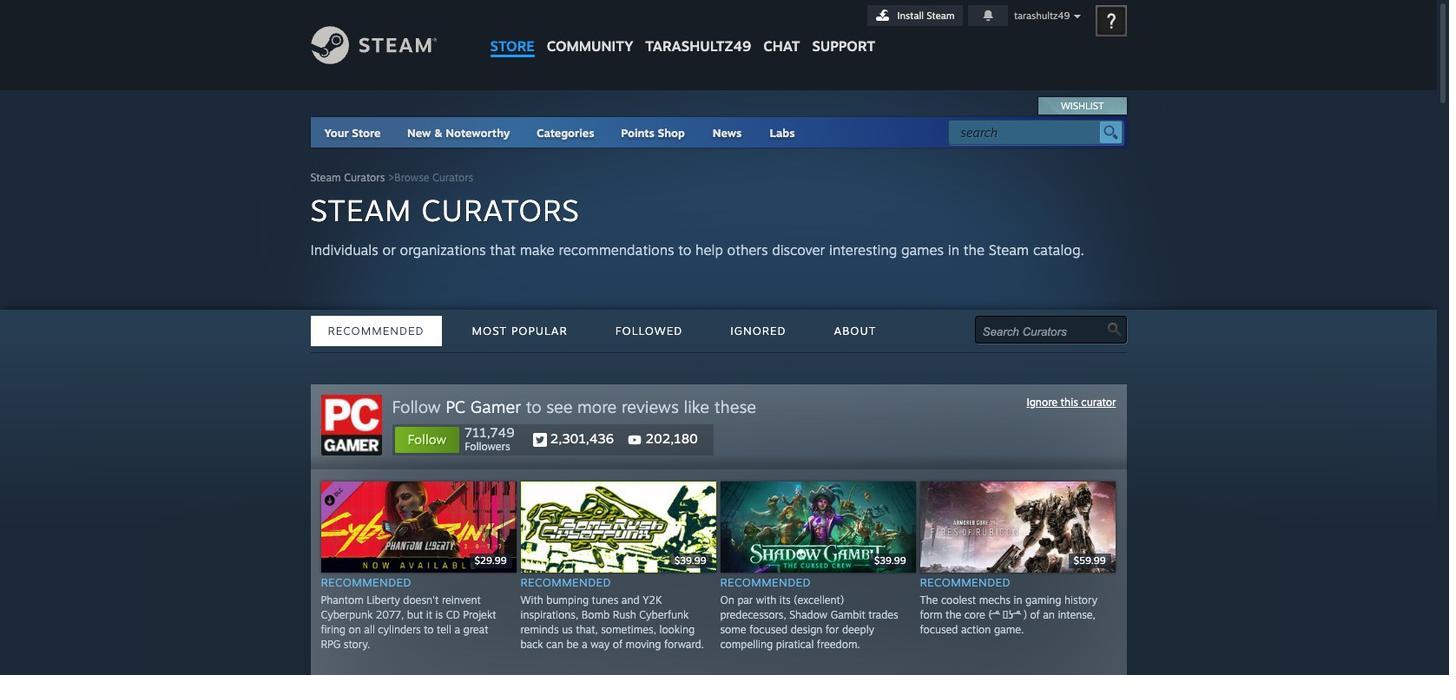 Task type: describe. For each thing, give the bounding box(es) containing it.
your store link
[[324, 126, 381, 140]]

about link
[[817, 316, 894, 347]]

bomb
[[582, 609, 610, 622]]

steam down steam curators link
[[311, 192, 412, 228]]

1 ͡° from the left
[[993, 609, 1000, 622]]

design
[[791, 623, 823, 636]]

freedom.
[[817, 638, 860, 651]]

us
[[562, 623, 573, 636]]

a for recommended phantom liberty doesn't reinvent cyberpunk 2077, but it is cd projekt firing on all cylinders to tell a great rpg story.
[[455, 623, 460, 636]]

browse
[[394, 171, 430, 184]]

discover
[[772, 241, 825, 259]]

popular
[[512, 324, 568, 338]]

recommended for recommended phantom liberty doesn't reinvent cyberpunk 2077, but it is cd projekt firing on all cylinders to tell a great rpg story.
[[321, 576, 412, 590]]

2 horizontal spatial to
[[679, 241, 692, 259]]

steam right install at the right
[[927, 10, 955, 22]]

catalog.
[[1033, 241, 1085, 259]]

community
[[547, 37, 633, 55]]

mechs
[[979, 594, 1011, 607]]

predecessors,
[[720, 609, 787, 622]]

trades
[[869, 609, 899, 622]]

intense,
[[1058, 609, 1096, 622]]

and
[[622, 594, 640, 607]]

inspirations,
[[521, 609, 579, 622]]

͜ʖ
[[1000, 609, 1013, 622]]

install steam link
[[867, 5, 963, 26]]

y2k
[[643, 594, 662, 607]]

2 ͡° from the left
[[1013, 609, 1021, 622]]

but
[[407, 609, 423, 622]]

curator
[[1082, 396, 1117, 409]]

ignore this curator link
[[1027, 396, 1117, 409]]

rush
[[613, 609, 637, 622]]

$39.99 for recommended with bumping tunes and y2k inspirations, bomb rush cyberfunk reminds us that, sometimes, looking back can be a way of moving forward.
[[675, 555, 707, 567]]

support
[[813, 37, 876, 55]]

steam down your in the top of the page
[[311, 171, 341, 184]]

ignored
[[731, 324, 787, 338]]

0 horizontal spatial tarashultz49
[[646, 37, 752, 55]]

shadow
[[790, 609, 828, 622]]

store
[[352, 126, 381, 140]]

steam left catalog.
[[989, 241, 1029, 259]]

tell
[[437, 623, 452, 636]]

recommended for recommended on par with its (excellent) predecessors, shadow gambit trades some focused design for deeply compelling piratical freedom.
[[720, 576, 811, 590]]

individuals
[[311, 241, 379, 259]]

install steam
[[898, 10, 955, 22]]

)
[[1024, 609, 1027, 622]]

points shop
[[621, 126, 685, 140]]

compelling
[[720, 638, 773, 651]]

recommended phantom liberty doesn't reinvent cyberpunk 2077, but it is cd projekt firing on all cylinders to tell a great rpg story.
[[321, 576, 496, 651]]

is
[[436, 609, 443, 622]]

focused inside recommended the coolest mechs in gaming history form the core ( ͡° ͜ʖ ͡° ) of an intense, focused action game.
[[920, 623, 958, 636]]

gaming
[[1026, 594, 1062, 607]]

steam curators
[[311, 192, 580, 228]]

of inside recommended the coolest mechs in gaming history form the core ( ͡° ͜ʖ ͡° ) of an intense, focused action game.
[[1031, 609, 1040, 622]]

follow link
[[394, 426, 461, 454]]

reinvent
[[442, 594, 481, 607]]

recommended for recommended
[[328, 324, 424, 338]]

2,301,436
[[547, 431, 614, 447]]

this
[[1061, 396, 1079, 409]]

>
[[388, 171, 394, 184]]

steam curators > browse curators
[[311, 171, 474, 184]]

$59.99
[[1074, 555, 1106, 567]]

labs
[[770, 126, 795, 140]]

recommended for recommended the coolest mechs in gaming history form the core ( ͡° ͜ʖ ͡° ) of an intense, focused action game.
[[920, 576, 1011, 590]]

categories link
[[537, 126, 595, 140]]

more
[[578, 397, 617, 418]]

with
[[756, 594, 777, 607]]

core
[[965, 609, 986, 622]]

$59.99 link
[[920, 482, 1120, 573]]

games
[[902, 241, 944, 259]]

curators for steam curators > browse curators
[[344, 171, 385, 184]]

$39.99 link for recommended with bumping tunes and y2k inspirations, bomb rush cyberfunk reminds us that, sometimes, looking back can be a way of moving forward.
[[521, 482, 720, 573]]

help
[[696, 241, 723, 259]]

cd
[[446, 609, 460, 622]]

on
[[349, 623, 361, 636]]

$29.99
[[475, 555, 507, 567]]

moving
[[626, 638, 661, 651]]

chat
[[764, 37, 800, 55]]

curators for steam curators
[[422, 192, 580, 228]]

tarashultz49 link
[[640, 0, 758, 63]]

categories
[[537, 126, 595, 140]]

your
[[324, 126, 349, 140]]

0 vertical spatial tarashultz49
[[1014, 10, 1070, 22]]

&
[[434, 126, 443, 140]]

followers
[[465, 440, 510, 453]]

1 horizontal spatial to
[[526, 397, 542, 418]]



Task type: locate. For each thing, give the bounding box(es) containing it.
None image field
[[1108, 323, 1122, 337]]

follow
[[392, 397, 441, 418], [408, 432, 447, 448]]

1 horizontal spatial $39.99
[[875, 555, 906, 567]]

in inside recommended the coolest mechs in gaming history form the core ( ͡° ͜ʖ ͡° ) of an intense, focused action game.
[[1014, 594, 1023, 607]]

coolest
[[941, 594, 976, 607]]

$39.99 link up (excellent)
[[720, 482, 920, 573]]

0 vertical spatial follow
[[392, 397, 441, 418]]

pc
[[446, 397, 466, 418]]

1 vertical spatial a
[[582, 638, 588, 651]]

1 horizontal spatial a
[[582, 638, 588, 651]]

1 $39.99 from the left
[[675, 555, 707, 567]]

search text field
[[961, 122, 1096, 144]]

recommended inside recommended on par with its (excellent) predecessors, shadow gambit trades some focused design for deeply compelling piratical freedom.
[[720, 576, 811, 590]]

2 focused from the left
[[920, 623, 958, 636]]

cyberfunk
[[640, 609, 689, 622]]

about
[[834, 324, 877, 338]]

a for recommended with bumping tunes and y2k inspirations, bomb rush cyberfunk reminds us that, sometimes, looking back can be a way of moving forward.
[[582, 638, 588, 651]]

sometimes,
[[601, 623, 657, 636]]

of right way
[[613, 638, 623, 651]]

0 horizontal spatial of
[[613, 638, 623, 651]]

be
[[567, 638, 579, 651]]

steam curators link
[[311, 171, 385, 184]]

0 vertical spatial a
[[455, 623, 460, 636]]

reviews
[[622, 397, 679, 418]]

of right )
[[1031, 609, 1040, 622]]

chat link
[[758, 0, 806, 59]]

0 horizontal spatial a
[[455, 623, 460, 636]]

follow for follow pc gamer to see more reviews like these
[[392, 397, 441, 418]]

curators up that
[[422, 192, 580, 228]]

store link
[[484, 0, 541, 63]]

points
[[621, 126, 655, 140]]

shop
[[658, 126, 685, 140]]

follow pc gamer to see more reviews like these
[[392, 397, 756, 418]]

make
[[520, 241, 555, 259]]

$39.99 up cyberfunk
[[675, 555, 707, 567]]

0 horizontal spatial ͡°
[[993, 609, 1000, 622]]

1 vertical spatial to
[[526, 397, 542, 418]]

curators left > on the top left of page
[[344, 171, 385, 184]]

followed link
[[598, 316, 700, 347]]

1 horizontal spatial in
[[1014, 594, 1023, 607]]

focused down predecessors,
[[750, 623, 788, 636]]

others
[[727, 241, 768, 259]]

a inside recommended phantom liberty doesn't reinvent cyberpunk 2077, but it is cd projekt firing on all cylinders to tell a great rpg story.
[[455, 623, 460, 636]]

on
[[720, 594, 735, 607]]

the
[[964, 241, 985, 259], [946, 609, 962, 622]]

the down coolest
[[946, 609, 962, 622]]

$39.99 link
[[521, 482, 720, 573], [720, 482, 920, 573]]

recommended up "with"
[[720, 576, 811, 590]]

new & noteworthy link
[[407, 126, 510, 140]]

install
[[898, 10, 924, 22]]

focused inside recommended on par with its (excellent) predecessors, shadow gambit trades some focused design for deeply compelling piratical freedom.
[[750, 623, 788, 636]]

great
[[463, 623, 489, 636]]

curators up steam curators
[[433, 171, 474, 184]]

to left help
[[679, 241, 692, 259]]

ignored link
[[713, 316, 804, 347]]

2 $39.99 from the left
[[875, 555, 906, 567]]

͡° left )
[[1013, 609, 1021, 622]]

None text field
[[983, 326, 1109, 339]]

a inside recommended with bumping tunes and y2k inspirations, bomb rush cyberfunk reminds us that, sometimes, looking back can be a way of moving forward.
[[582, 638, 588, 651]]

1 focused from the left
[[750, 623, 788, 636]]

recommended with bumping tunes and y2k inspirations, bomb rush cyberfunk reminds us that, sometimes, looking back can be a way of moving forward.
[[521, 576, 704, 651]]

an
[[1043, 609, 1055, 622]]

curators
[[344, 171, 385, 184], [433, 171, 474, 184], [422, 192, 580, 228]]

piratical
[[776, 638, 814, 651]]

its
[[780, 594, 791, 607]]

in right games
[[948, 241, 960, 259]]

support link
[[806, 0, 882, 59]]

0 horizontal spatial focused
[[750, 623, 788, 636]]

$39.99 link up and
[[521, 482, 720, 573]]

recommended down or
[[328, 324, 424, 338]]

projekt
[[463, 609, 496, 622]]

cyberpunk
[[321, 609, 373, 622]]

1 $39.99 link from the left
[[521, 482, 720, 573]]

ignore
[[1027, 396, 1058, 409]]

labs link
[[756, 117, 809, 148]]

2 $39.99 link from the left
[[720, 482, 920, 573]]

the right games
[[964, 241, 985, 259]]

way
[[591, 638, 610, 651]]

recommended the coolest mechs in gaming history form the core ( ͡° ͜ʖ ͡° ) of an intense, focused action game.
[[920, 576, 1098, 636]]

gambit
[[831, 609, 866, 622]]

1 vertical spatial the
[[946, 609, 962, 622]]

202,180
[[642, 431, 698, 447]]

these
[[715, 397, 756, 418]]

follow up follow link
[[392, 397, 441, 418]]

͡° down mechs
[[993, 609, 1000, 622]]

recommended inside recommended phantom liberty doesn't reinvent cyberpunk 2077, but it is cd projekt firing on all cylinders to tell a great rpg story.
[[321, 576, 412, 590]]

game.
[[994, 623, 1024, 636]]

0 vertical spatial the
[[964, 241, 985, 259]]

recommended
[[328, 324, 424, 338], [321, 576, 412, 590], [521, 576, 611, 590], [720, 576, 811, 590], [920, 576, 1011, 590]]

recommended inside recommended with bumping tunes and y2k inspirations, bomb rush cyberfunk reminds us that, sometimes, looking back can be a way of moving forward.
[[521, 576, 611, 590]]

form
[[920, 609, 943, 622]]

2 vertical spatial to
[[424, 623, 434, 636]]

recommended inside recommended the coolest mechs in gaming history form the core ( ͡° ͜ʖ ͡° ) of an intense, focused action game.
[[920, 576, 1011, 590]]

bumping
[[547, 594, 589, 607]]

focused down form
[[920, 623, 958, 636]]

0 vertical spatial to
[[679, 241, 692, 259]]

1 vertical spatial follow
[[408, 432, 447, 448]]

(excellent)
[[794, 594, 844, 607]]

1 vertical spatial tarashultz49
[[646, 37, 752, 55]]

story.
[[344, 638, 370, 651]]

interesting
[[829, 241, 897, 259]]

noteworthy
[[446, 126, 510, 140]]

most
[[472, 324, 507, 338]]

to down it
[[424, 623, 434, 636]]

recommended for recommended with bumping tunes and y2k inspirations, bomb rush cyberfunk reminds us that, sometimes, looking back can be a way of moving forward.
[[521, 576, 611, 590]]

with
[[521, 594, 543, 607]]

1 horizontal spatial the
[[964, 241, 985, 259]]

it
[[426, 609, 433, 622]]

recommended link
[[311, 316, 442, 347]]

to inside recommended phantom liberty doesn't reinvent cyberpunk 2077, but it is cd projekt firing on all cylinders to tell a great rpg story.
[[424, 623, 434, 636]]

$39.99 up "trades"
[[875, 555, 906, 567]]

tarashultz49
[[1014, 10, 1070, 22], [646, 37, 752, 55]]

a right tell
[[455, 623, 460, 636]]

1 horizontal spatial focused
[[920, 623, 958, 636]]

gamer
[[471, 397, 521, 418]]

$39.99 link for recommended on par with its (excellent) predecessors, shadow gambit trades some focused design for deeply compelling piratical freedom.
[[720, 482, 920, 573]]

in right mechs
[[1014, 594, 1023, 607]]

focused
[[750, 623, 788, 636], [920, 623, 958, 636]]

recommended up coolest
[[920, 576, 1011, 590]]

1 horizontal spatial ͡°
[[1013, 609, 1021, 622]]

0 horizontal spatial $39.99
[[675, 555, 707, 567]]

or
[[383, 241, 396, 259]]

1 horizontal spatial tarashultz49
[[1014, 10, 1070, 22]]

follow for follow
[[408, 432, 447, 448]]

(
[[989, 609, 993, 622]]

deeply
[[842, 623, 875, 636]]

wishlist link
[[1040, 97, 1126, 115]]

$29.99 link
[[321, 482, 521, 573]]

0 horizontal spatial to
[[424, 623, 434, 636]]

0 horizontal spatial in
[[948, 241, 960, 259]]

follow down pc
[[408, 432, 447, 448]]

phantom
[[321, 594, 364, 607]]

1 vertical spatial in
[[1014, 594, 1023, 607]]

store
[[490, 37, 535, 55]]

0 vertical spatial of
[[1031, 609, 1040, 622]]

looking
[[660, 623, 695, 636]]

$39.99 for recommended on par with its (excellent) predecessors, shadow gambit trades some focused design for deeply compelling piratical freedom.
[[875, 555, 906, 567]]

recommended up liberty
[[321, 576, 412, 590]]

ignore this curator
[[1027, 396, 1117, 409]]

the inside recommended the coolest mechs in gaming history form the core ( ͡° ͜ʖ ͡° ) of an intense, focused action game.
[[946, 609, 962, 622]]

recommended up bumping
[[521, 576, 611, 590]]

0 horizontal spatial the
[[946, 609, 962, 622]]

back
[[521, 638, 543, 651]]

0 vertical spatial in
[[948, 241, 960, 259]]

wishlist
[[1061, 100, 1104, 112]]

to
[[679, 241, 692, 259], [526, 397, 542, 418], [424, 623, 434, 636]]

that,
[[576, 623, 598, 636]]

followed
[[616, 324, 683, 338]]

rpg
[[321, 638, 341, 651]]

1 vertical spatial of
[[613, 638, 623, 651]]

a right be
[[582, 638, 588, 651]]

1 horizontal spatial of
[[1031, 609, 1040, 622]]

for
[[826, 623, 839, 636]]

of inside recommended with bumping tunes and y2k inspirations, bomb rush cyberfunk reminds us that, sometimes, looking back can be a way of moving forward.
[[613, 638, 623, 651]]

all
[[364, 623, 375, 636]]

to left see
[[526, 397, 542, 418]]

history
[[1065, 594, 1098, 607]]



Task type: vqa. For each thing, say whether or not it's contained in the screenshot.
back
yes



